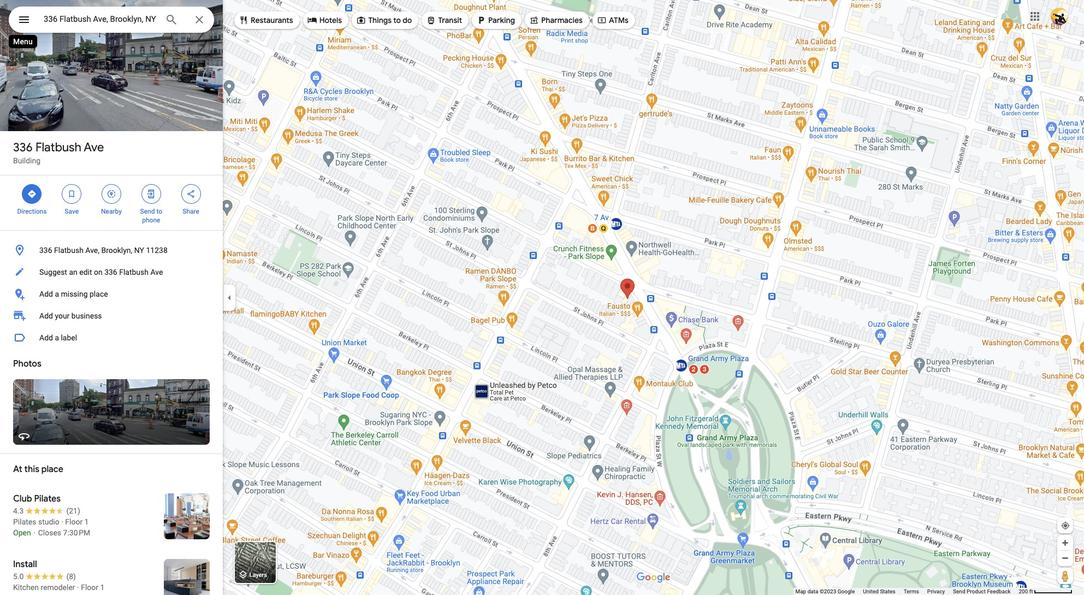 Task type: vqa. For each thing, say whether or not it's contained in the screenshot.
$250 on the top right of page
no



Task type: locate. For each thing, give the bounding box(es) containing it.
336 flatbush ave main content
[[0, 0, 223, 595]]

336 flatbush ave, brooklyn, ny 11238 button
[[0, 239, 223, 261]]

1
[[84, 517, 89, 526], [100, 583, 105, 592]]

3 add from the top
[[39, 333, 53, 342]]

flatbush up building
[[35, 140, 81, 155]]

7:30 pm
[[63, 528, 90, 537]]

hotels
[[319, 15, 342, 25]]

336
[[13, 140, 33, 155], [39, 246, 52, 255], [104, 268, 117, 276]]

0 vertical spatial floor
[[65, 517, 83, 526]]

flatbush inside button
[[54, 246, 84, 255]]

336 up building
[[13, 140, 33, 155]]

pilates up open
[[13, 517, 36, 526]]

1 up the 7:30 pm
[[84, 517, 89, 526]]

floor inside pilates studio · floor 1 open ⋅ closes 7:30 pm
[[65, 517, 83, 526]]

0 vertical spatial ave
[[84, 140, 104, 155]]

add left your
[[39, 311, 53, 320]]

flatbush up an
[[54, 246, 84, 255]]

336 up suggest
[[39, 246, 52, 255]]

0 vertical spatial add
[[39, 290, 53, 298]]

1 add from the top
[[39, 290, 53, 298]]

1 vertical spatial flatbush
[[54, 246, 84, 255]]

0 vertical spatial a
[[55, 290, 59, 298]]

1 horizontal spatial ave
[[151, 268, 163, 276]]

1 horizontal spatial send
[[954, 588, 966, 595]]

1 a from the top
[[55, 290, 59, 298]]

place
[[90, 290, 108, 298], [41, 464, 63, 475]]

brooklyn,
[[101, 246, 132, 255]]

1 vertical spatial add
[[39, 311, 53, 320]]

to left do at the top of the page
[[394, 15, 401, 25]]

pilates
[[34, 493, 61, 504], [13, 517, 36, 526]]

to
[[394, 15, 401, 25], [156, 208, 162, 215]]

1 vertical spatial a
[[55, 333, 59, 342]]

 restaurants
[[239, 14, 293, 26]]

send product feedback button
[[954, 588, 1011, 595]]

0 vertical spatial 336
[[13, 140, 33, 155]]

google
[[838, 588, 855, 595]]

1 vertical spatial floor
[[81, 583, 98, 592]]


[[107, 188, 116, 200]]

terms
[[904, 588, 920, 595]]

add a label button
[[0, 327, 223, 349]]

a left "missing"
[[55, 290, 59, 298]]

place inside add a missing place button
[[90, 290, 108, 298]]

200 ft button
[[1019, 588, 1073, 595]]

· right studio
[[61, 517, 63, 526]]

to up phone
[[156, 208, 162, 215]]

None field
[[44, 13, 156, 26]]

directions
[[17, 208, 47, 215]]

show street view coverage image
[[1058, 568, 1074, 584]]

336 inside 336 flatbush ave, brooklyn, ny 11238 button
[[39, 246, 52, 255]]

an
[[69, 268, 77, 276]]

add a missing place
[[39, 290, 108, 298]]

floor right 'remodeler'
[[81, 583, 98, 592]]

0 vertical spatial send
[[140, 208, 155, 215]]

1 vertical spatial pilates
[[13, 517, 36, 526]]

1 vertical spatial place
[[41, 464, 63, 475]]

send inside the send to phone
[[140, 208, 155, 215]]

send left product
[[954, 588, 966, 595]]

· right 'remodeler'
[[77, 583, 79, 592]]

feedback
[[988, 588, 1011, 595]]

©2023
[[820, 588, 837, 595]]

show your location image
[[1061, 521, 1071, 531]]

0 vertical spatial place
[[90, 290, 108, 298]]

1 for kitchen remodeler · floor 1
[[100, 583, 105, 592]]

restaurants
[[251, 15, 293, 25]]

send up phone
[[140, 208, 155, 215]]

0 vertical spatial 1
[[84, 517, 89, 526]]

google maps element
[[0, 0, 1085, 595]]

0 vertical spatial ·
[[61, 517, 63, 526]]

1 vertical spatial 336
[[39, 246, 52, 255]]

5.0 stars 8 reviews image
[[13, 571, 76, 582]]

states
[[880, 588, 896, 595]]

1 for pilates studio · floor 1 open ⋅ closes 7:30 pm
[[84, 517, 89, 526]]

0 vertical spatial to
[[394, 15, 401, 25]]

2 a from the top
[[55, 333, 59, 342]]

0 horizontal spatial ·
[[61, 517, 63, 526]]

send
[[140, 208, 155, 215], [954, 588, 966, 595]]

privacy
[[928, 588, 945, 595]]

ave
[[84, 140, 104, 155], [151, 268, 163, 276]]

footer
[[796, 588, 1019, 595]]

ave,
[[85, 246, 99, 255]]

united states
[[864, 588, 896, 595]]

send to phone
[[140, 208, 162, 224]]

pilates up 4.3 stars 21 reviews image
[[34, 493, 61, 504]]

open
[[13, 528, 31, 537]]

0 horizontal spatial ave
[[84, 140, 104, 155]]

·
[[61, 517, 63, 526], [77, 583, 79, 592]]

11238
[[146, 246, 168, 255]]

send inside button
[[954, 588, 966, 595]]

floor
[[65, 517, 83, 526], [81, 583, 98, 592]]

a
[[55, 290, 59, 298], [55, 333, 59, 342]]

floor down (21) at the bottom left
[[65, 517, 83, 526]]

data
[[808, 588, 819, 595]]


[[239, 14, 249, 26]]

2 vertical spatial 336
[[104, 268, 117, 276]]

2 horizontal spatial 336
[[104, 268, 117, 276]]

1 vertical spatial send
[[954, 588, 966, 595]]

336 for ave
[[13, 140, 33, 155]]

0 horizontal spatial send
[[140, 208, 155, 215]]

· inside pilates studio · floor 1 open ⋅ closes 7:30 pm
[[61, 517, 63, 526]]

united states button
[[864, 588, 896, 595]]

336 inside suggest an edit on 336 flatbush ave button
[[104, 268, 117, 276]]

1 horizontal spatial to
[[394, 15, 401, 25]]

place right this
[[41, 464, 63, 475]]

kitchen remodeler · floor 1
[[13, 583, 105, 592]]

2 add from the top
[[39, 311, 53, 320]]

share
[[183, 208, 199, 215]]

336 right on at the left top of the page
[[104, 268, 117, 276]]

none field inside 336 flatbush ave, brooklyn, ny 11238 field
[[44, 13, 156, 26]]

flatbush inside button
[[119, 268, 149, 276]]

ave inside button
[[151, 268, 163, 276]]

1 horizontal spatial ·
[[77, 583, 79, 592]]

0 horizontal spatial 1
[[84, 517, 89, 526]]

floor for floor 1
[[81, 583, 98, 592]]

a left label
[[55, 333, 59, 342]]

actions for 336 flatbush ave region
[[0, 175, 223, 230]]

1 vertical spatial ·
[[77, 583, 79, 592]]

footer containing map data ©2023 google
[[796, 588, 1019, 595]]

add a label
[[39, 333, 77, 342]]

1 horizontal spatial place
[[90, 290, 108, 298]]

things
[[368, 15, 392, 25]]

0 horizontal spatial 336
[[13, 140, 33, 155]]

flatbush
[[35, 140, 81, 155], [54, 246, 84, 255], [119, 268, 149, 276]]

1 vertical spatial to
[[156, 208, 162, 215]]

4.3 stars 21 reviews image
[[13, 505, 80, 516]]

zoom out image
[[1062, 554, 1070, 562]]

1 horizontal spatial 336
[[39, 246, 52, 255]]

 button
[[9, 7, 39, 35]]

add down suggest
[[39, 290, 53, 298]]

save
[[65, 208, 79, 215]]

phone
[[142, 216, 160, 224]]


[[597, 14, 607, 26]]

building
[[13, 156, 40, 165]]

1 inside pilates studio · floor 1 open ⋅ closes 7:30 pm
[[84, 517, 89, 526]]

flatbush down ny
[[119, 268, 149, 276]]


[[67, 188, 77, 200]]

label
[[61, 333, 77, 342]]

2 vertical spatial flatbush
[[119, 268, 149, 276]]

0 horizontal spatial to
[[156, 208, 162, 215]]

336 inside 336 flatbush ave building
[[13, 140, 33, 155]]

add left label
[[39, 333, 53, 342]]

200 ft
[[1019, 588, 1034, 595]]

1 horizontal spatial 1
[[100, 583, 105, 592]]

suggest an edit on 336 flatbush ave button
[[0, 261, 223, 283]]

closes
[[38, 528, 61, 537]]

1 vertical spatial ave
[[151, 268, 163, 276]]

1 vertical spatial 1
[[100, 583, 105, 592]]

flatbush inside 336 flatbush ave building
[[35, 140, 81, 155]]

club pilates
[[13, 493, 61, 504]]

2 vertical spatial add
[[39, 333, 53, 342]]

⋅
[[33, 528, 36, 537]]

place down on at the left top of the page
[[90, 290, 108, 298]]

flatbush for ave
[[35, 140, 81, 155]]

(21)
[[66, 507, 80, 515]]

1 right 'remodeler'
[[100, 583, 105, 592]]

a for label
[[55, 333, 59, 342]]

0 vertical spatial flatbush
[[35, 140, 81, 155]]



Task type: describe. For each thing, give the bounding box(es) containing it.

[[529, 14, 539, 26]]

kitchen
[[13, 583, 39, 592]]

add for add a label
[[39, 333, 53, 342]]


[[17, 12, 31, 27]]

5.0
[[13, 572, 24, 581]]

business
[[71, 311, 102, 320]]


[[186, 188, 196, 200]]

 parking
[[477, 14, 515, 26]]

 transit
[[426, 14, 462, 26]]


[[477, 14, 486, 26]]

suggest an edit on 336 flatbush ave
[[39, 268, 163, 276]]


[[307, 14, 317, 26]]

pilates studio · floor 1 open ⋅ closes 7:30 pm
[[13, 517, 90, 537]]

336 flatbush ave building
[[13, 140, 104, 165]]

336 Flatbush Ave, Brooklyn, NY 11238 field
[[9, 7, 214, 33]]

ny
[[134, 246, 144, 255]]

transit
[[438, 15, 462, 25]]

336 for ave,
[[39, 246, 52, 255]]

to inside the send to phone
[[156, 208, 162, 215]]


[[426, 14, 436, 26]]

 things to do
[[356, 14, 412, 26]]

4.3
[[13, 507, 24, 515]]

 search field
[[9, 7, 214, 35]]

0 horizontal spatial place
[[41, 464, 63, 475]]

studio
[[38, 517, 59, 526]]

product
[[967, 588, 986, 595]]

terms button
[[904, 588, 920, 595]]

send for send to phone
[[140, 208, 155, 215]]

your
[[55, 311, 70, 320]]

atms
[[609, 15, 629, 25]]

add your business link
[[0, 305, 223, 327]]


[[146, 188, 156, 200]]

edit
[[79, 268, 92, 276]]

map data ©2023 google
[[796, 588, 855, 595]]

privacy button
[[928, 588, 945, 595]]

on
[[94, 268, 103, 276]]

· for studio
[[61, 517, 63, 526]]


[[356, 14, 366, 26]]

nearby
[[101, 208, 122, 215]]

layers
[[250, 572, 267, 579]]

suggest
[[39, 268, 67, 276]]

zoom in image
[[1062, 539, 1070, 547]]

parking
[[489, 15, 515, 25]]

at this place
[[13, 464, 63, 475]]

a for missing
[[55, 290, 59, 298]]

(8)
[[66, 572, 76, 581]]

to inside  things to do
[[394, 15, 401, 25]]

send product feedback
[[954, 588, 1011, 595]]

 atms
[[597, 14, 629, 26]]

remodeler
[[41, 583, 75, 592]]

· for remodeler
[[77, 583, 79, 592]]

floor for ⋅ closes 7:30 pm
[[65, 517, 83, 526]]

at
[[13, 464, 22, 475]]

club
[[13, 493, 32, 504]]

ave inside 336 flatbush ave building
[[84, 140, 104, 155]]

 hotels
[[307, 14, 342, 26]]

this
[[24, 464, 39, 475]]

add a missing place button
[[0, 283, 223, 305]]

0 vertical spatial pilates
[[34, 493, 61, 504]]

flatbush for ave,
[[54, 246, 84, 255]]

collapse side panel image
[[223, 292, 236, 304]]

do
[[403, 15, 412, 25]]

 pharmacies
[[529, 14, 583, 26]]

add your business
[[39, 311, 102, 320]]

map
[[796, 588, 807, 595]]

united
[[864, 588, 879, 595]]

missing
[[61, 290, 88, 298]]

footer inside google maps element
[[796, 588, 1019, 595]]

200
[[1019, 588, 1029, 595]]

pharmacies
[[541, 15, 583, 25]]

ft
[[1030, 588, 1034, 595]]

send for send product feedback
[[954, 588, 966, 595]]


[[27, 188, 37, 200]]

google account: ben nelson  
(ben.nelson1980@gmail.com) image
[[1051, 7, 1069, 25]]

336 flatbush ave, brooklyn, ny 11238
[[39, 246, 168, 255]]

add for add a missing place
[[39, 290, 53, 298]]

add for add your business
[[39, 311, 53, 320]]

install
[[13, 559, 37, 570]]

pilates inside pilates studio · floor 1 open ⋅ closes 7:30 pm
[[13, 517, 36, 526]]



